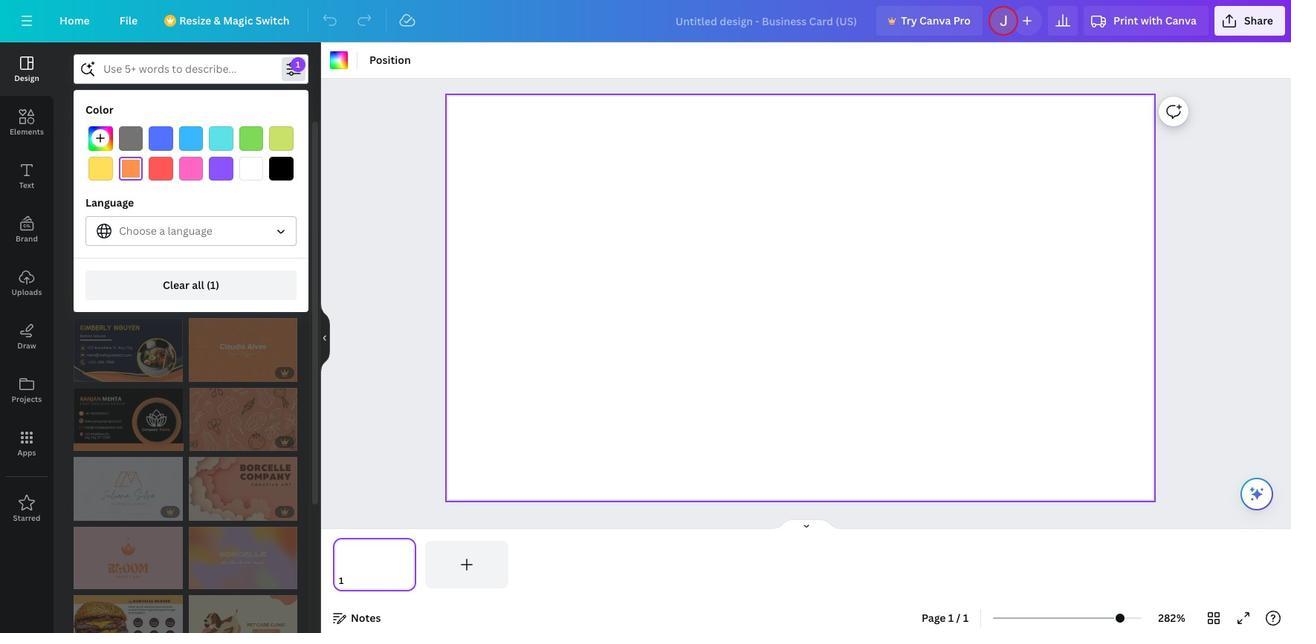 Task type: locate. For each thing, give the bounding box(es) containing it.
canva right with
[[1166, 13, 1197, 28]]

apps button
[[0, 417, 54, 471]]

1 right /
[[963, 611, 969, 625]]

brand
[[16, 233, 38, 244]]

white orange and light green modern and simple front and back personal card landscape group
[[74, 457, 183, 521]]

business inside button
[[176, 138, 220, 152]]

orange image
[[119, 157, 143, 181]]

#737373 image
[[119, 126, 143, 151], [119, 126, 143, 151]]

business cards
[[176, 138, 250, 152]]

text
[[19, 180, 34, 190]]

canva assistant image
[[1248, 486, 1266, 503]]

magic
[[223, 13, 253, 28]]

language
[[168, 224, 212, 238]]

#737373 button
[[119, 126, 143, 151]]

light blue image
[[179, 126, 203, 151]]

elements
[[10, 126, 44, 137]]

royal blue image
[[149, 126, 173, 151], [149, 126, 173, 151]]

page 1 image
[[333, 541, 416, 589]]

home
[[59, 13, 90, 28]]

0 horizontal spatial business
[[83, 138, 127, 152]]

templates
[[111, 97, 164, 111]]

turquoise blue image
[[209, 126, 233, 151], [209, 126, 233, 151]]

Use 5+ words to describe... search field
[[103, 55, 279, 83]]

main menu bar
[[0, 0, 1292, 42]]

1 business from the left
[[83, 138, 127, 152]]

2 business from the left
[[176, 138, 220, 152]]

purple image
[[209, 157, 233, 181], [209, 157, 233, 181]]

notes
[[351, 611, 381, 625]]

1 horizontal spatial 1
[[963, 611, 969, 625]]

starred button
[[0, 483, 54, 536]]

2 canva from the left
[[1166, 13, 1197, 28]]

business inside button
[[83, 138, 127, 152]]

Orange button
[[119, 157, 143, 181]]

Grass green button
[[239, 126, 264, 151]]

share button
[[1215, 6, 1286, 36]]

side panel tab list
[[0, 42, 54, 536]]

business
[[83, 138, 127, 152], [176, 138, 220, 152]]

black image
[[269, 157, 294, 181], [269, 157, 294, 181]]

brand button
[[0, 203, 54, 257]]

1 horizontal spatial canva
[[1166, 13, 1197, 28]]

pink image
[[179, 157, 203, 181], [179, 157, 203, 181]]

business for business cards
[[176, 138, 220, 152]]

Royal blue button
[[149, 126, 173, 151]]

orange and white bright organic grocery business card group
[[190, 388, 297, 451]]

apps
[[17, 448, 36, 458]]

0 horizontal spatial canva
[[920, 13, 951, 28]]

cards
[[222, 138, 250, 152]]

orange and black professional visiting card image
[[74, 388, 184, 451]]

resize & magic switch
[[179, 13, 290, 28]]

all
[[192, 278, 204, 292]]

card
[[129, 138, 152, 152]]

0 horizontal spatial 1
[[949, 611, 954, 625]]

clear
[[163, 278, 190, 292]]

1 horizontal spatial business
[[176, 138, 220, 152]]

canva inside dropdown button
[[1166, 13, 1197, 28]]

clear all (1) button
[[86, 271, 297, 301]]

dark blue and yellow modern restaurant business card group
[[74, 318, 183, 382]]

Lime button
[[269, 126, 294, 151]]

(1)
[[207, 278, 219, 292]]

color
[[86, 103, 113, 117]]

resize & magic switch button
[[156, 6, 302, 36]]

file button
[[108, 6, 150, 36]]

coral red image
[[149, 157, 173, 181]]

clear all (1)
[[163, 278, 219, 292]]

Coral red button
[[149, 157, 173, 181]]

choose a language
[[119, 224, 212, 238]]

canva
[[920, 13, 951, 28], [1166, 13, 1197, 28]]

White button
[[239, 157, 264, 181]]

add a new color image
[[88, 126, 113, 151]]

1 left /
[[949, 611, 954, 625]]

Light blue button
[[179, 126, 203, 151]]

try canva pro button
[[877, 6, 983, 36]]

print with canva button
[[1084, 6, 1209, 36]]

print with canva
[[1114, 13, 1197, 28]]

yellow image
[[88, 157, 113, 181], [88, 157, 113, 181]]

text button
[[0, 149, 54, 203]]

1
[[949, 611, 954, 625], [963, 611, 969, 625]]

1 canva from the left
[[920, 13, 951, 28]]

Design title text field
[[664, 6, 871, 36]]

1 1 from the left
[[949, 611, 954, 625]]

business cards button
[[167, 132, 259, 161]]

canva right try
[[920, 13, 951, 28]]

try
[[901, 13, 917, 28]]

draw
[[17, 341, 36, 351]]

282%
[[1159, 611, 1186, 625]]

pink button
[[265, 132, 304, 161]]

Black button
[[269, 157, 294, 181]]

design button
[[0, 42, 54, 96]]

position
[[370, 53, 411, 67]]

orange image
[[119, 157, 143, 181]]

choose
[[119, 224, 157, 238]]



Task type: vqa. For each thing, say whether or not it's contained in the screenshot.
middle and
no



Task type: describe. For each thing, give the bounding box(es) containing it.
hide image
[[320, 302, 330, 374]]

design
[[14, 73, 39, 83]]

uploads button
[[0, 257, 54, 310]]

2 1 from the left
[[963, 611, 969, 625]]

canva inside button
[[920, 13, 951, 28]]

switch
[[256, 13, 290, 28]]

/
[[957, 611, 961, 625]]

light blue image
[[179, 126, 203, 151]]

try canva pro
[[901, 13, 971, 28]]

coral red image
[[149, 157, 173, 181]]

pink and orange creative fun beauty salon business card group
[[74, 527, 183, 590]]

share
[[1245, 13, 1274, 28]]

language
[[86, 196, 134, 210]]

lime image
[[269, 126, 294, 151]]

page
[[922, 611, 946, 625]]

business for business card
[[83, 138, 127, 152]]

lilac purple colorful neon bright bold cheerful brand business card group
[[188, 527, 297, 590]]

grass green image
[[239, 126, 264, 151]]

elements button
[[0, 96, 54, 149]]

Language button
[[86, 216, 297, 246]]

color option group
[[86, 123, 297, 184]]

home link
[[48, 6, 102, 36]]

business card button
[[74, 132, 161, 161]]

Pink button
[[179, 157, 203, 181]]

Yellow button
[[88, 157, 113, 181]]

page 1 / 1
[[922, 611, 969, 625]]

#ffffff image
[[330, 51, 348, 69]]

grass green image
[[239, 126, 264, 151]]

templates button
[[74, 90, 202, 118]]

orange modern pressure washing business card group
[[188, 248, 297, 312]]

a
[[159, 224, 165, 238]]

projects button
[[0, 364, 54, 417]]

orange modern travel blogger business card group
[[188, 318, 297, 382]]

282% button
[[1148, 607, 1196, 631]]

notes button
[[327, 607, 387, 631]]

pro
[[954, 13, 971, 28]]

white image
[[239, 157, 264, 181]]

business card
[[83, 138, 152, 152]]

file
[[120, 13, 138, 28]]

add a new color image
[[88, 126, 113, 151]]

Page title text field
[[350, 574, 356, 589]]

position button
[[364, 48, 417, 72]]

white retro business card group
[[74, 179, 184, 242]]

resize
[[179, 13, 211, 28]]

beauty retail qr code business card orange monochromatic feminine illustrative style group
[[190, 179, 297, 242]]

lime image
[[269, 126, 294, 151]]

Turquoise blue button
[[209, 126, 233, 151]]

&
[[214, 13, 221, 28]]

white image
[[239, 157, 264, 181]]

hide pages image
[[771, 519, 842, 531]]

with
[[1141, 13, 1163, 28]]

orange white modern minimalist business card group
[[74, 248, 183, 312]]

orange yellow simple restaurant loyalty card image
[[74, 596, 183, 633]]

print
[[1114, 13, 1139, 28]]

projects
[[12, 394, 42, 404]]

Purple button
[[209, 157, 233, 181]]

pink
[[274, 138, 295, 152]]

starred
[[13, 513, 41, 523]]

pink brown minimalist creative art business card group
[[188, 457, 297, 521]]

uploads
[[12, 287, 42, 297]]

draw button
[[0, 310, 54, 364]]



